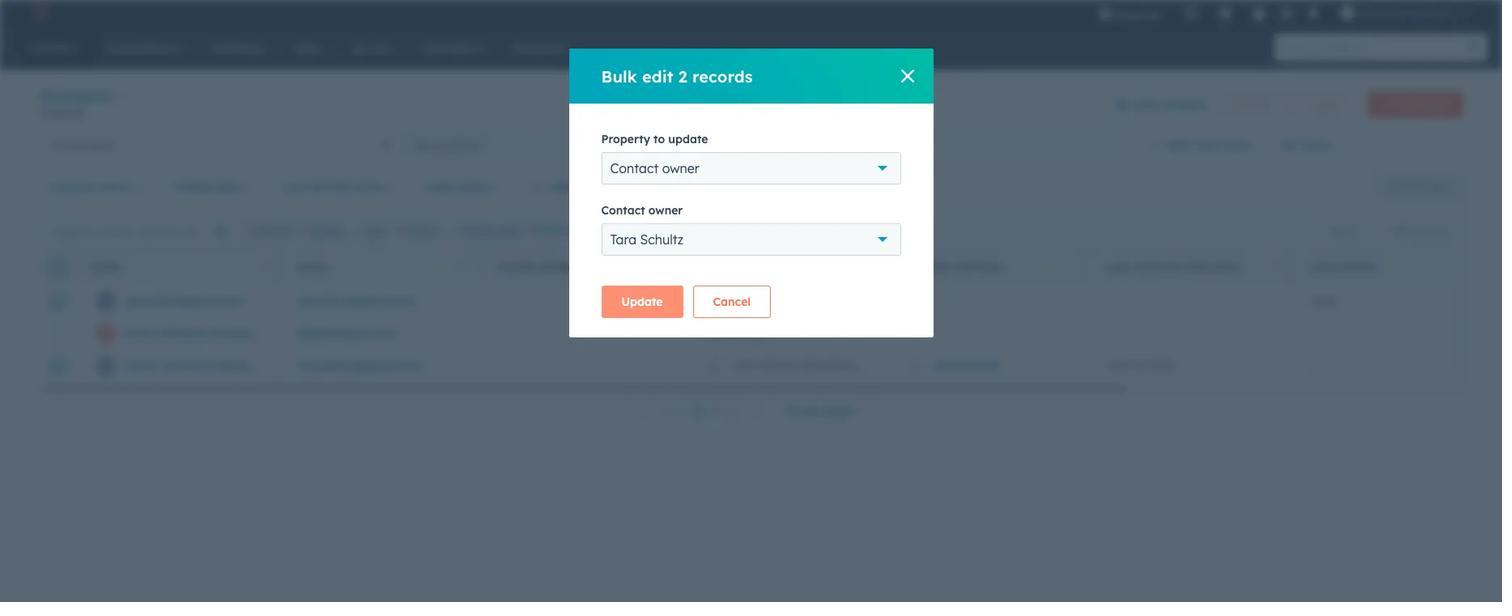 Task type: locate. For each thing, give the bounding box(es) containing it.
press to sort. element
[[258, 260, 264, 274], [461, 260, 467, 274], [663, 260, 669, 274], [866, 260, 872, 274], [1271, 260, 1277, 274]]

2 horizontal spatial create
[[1382, 98, 1413, 110]]

press to sort. image down tara schultz
[[663, 260, 669, 272]]

deepdark@gmail.com button
[[279, 350, 481, 382]]

tara schultz (tarashultz49@gmail.com) button
[[684, 285, 941, 318], [684, 350, 941, 382]]

last inside popup button
[[283, 180, 307, 194]]

1 vertical spatial tara schultz (tarashultz49@gmail.com) button
[[684, 350, 941, 382]]

contact owner button down contacts banner
[[602, 152, 901, 185]]

0 horizontal spatial unassigned
[[704, 327, 767, 341]]

tara for deepdark@gmail.com
[[733, 359, 756, 374]]

2 right the studios
[[1452, 6, 1458, 19]]

last activity date (edt)
[[1108, 261, 1241, 273]]

(tarashultz49@gmail.com) down "primary"
[[800, 294, 941, 308]]

phone number
[[500, 261, 581, 273]]

1 vertical spatial tara
[[733, 294, 756, 308]]

2 all from the left
[[52, 138, 65, 153]]

1 horizontal spatial create
[[462, 225, 494, 237]]

search image
[[1469, 42, 1480, 53]]

0 horizontal spatial edit
[[366, 225, 385, 237]]

1 (tarashultz49@gmail.com) from the top
[[800, 294, 941, 308]]

5 press to sort. element from the left
[[1271, 260, 1277, 274]]

my contacts
[[416, 138, 482, 153]]

tara schultz (tarashultz49@gmail.com) button for gawain1@gmail.com
[[684, 285, 941, 318]]

2 for edit
[[679, 66, 688, 86]]

0 vertical spatial tara schultz (tarashultz49@gmail.com) button
[[684, 285, 941, 318]]

status
[[456, 180, 491, 194]]

add view (3/5) button
[[1139, 129, 1271, 161]]

contacts banner
[[39, 83, 1464, 129]]

gawain1@gmail.com link up the bh@hubspot.com
[[299, 294, 417, 308]]

2 press to sort. element from the left
[[461, 260, 467, 274]]

Search HubSpot search field
[[1275, 34, 1474, 62]]

2 tara schultz (tarashultz49@gmail.com) from the top
[[733, 359, 941, 374]]

schultz up unassigned button
[[759, 294, 797, 308]]

bulk edit 2 records
[[602, 66, 753, 86]]

2 contacts from the left
[[436, 138, 482, 153]]

schultz down unassigned button
[[759, 359, 797, 374]]

press to sort. element down "create tasks" button
[[461, 260, 467, 274]]

close image
[[901, 70, 914, 83]]

last left activity
[[283, 180, 307, 194]]

1 horizontal spatial edit
[[1391, 225, 1409, 237]]

(tarashultz49@gmail.com)
[[800, 294, 941, 308], [800, 359, 941, 374]]

1 press to sort. image from the left
[[461, 260, 467, 272]]

4 press to sort. element from the left
[[866, 260, 872, 274]]

owner up search name, phone, email addresses, or company 'search box'
[[97, 180, 132, 194]]

unassigned inside unassigned button
[[704, 327, 767, 341]]

press to sort. element right (edt)
[[1271, 260, 1277, 274]]

save view
[[1405, 181, 1450, 193]]

lead status
[[1310, 261, 1376, 273]]

0 horizontal spatial contact owner button
[[39, 171, 154, 203]]

2 vertical spatial schultz
[[759, 359, 797, 374]]

1 horizontal spatial view
[[1430, 181, 1450, 193]]

0 vertical spatial unassigned
[[781, 138, 844, 153]]

(tarashultz49@gmail.com) up page
[[800, 359, 941, 374]]

1 vertical spatial lead
[[1310, 261, 1336, 273]]

0 vertical spatial view
[[1193, 138, 1219, 152]]

all down 3 records at the top left of the page
[[52, 138, 65, 153]]

1 contacts from the left
[[68, 138, 114, 153]]

lead inside 'lead status' popup button
[[425, 180, 453, 194]]

0 horizontal spatial date
[[215, 180, 241, 194]]

0 horizontal spatial gawain1@gmail.com link
[[125, 294, 243, 308]]

last left the activity
[[1108, 261, 1132, 273]]

unassigned button
[[684, 318, 886, 350]]

1 press to sort. element from the left
[[258, 260, 264, 274]]

contact down filters
[[602, 203, 645, 218]]

schultz for gawain1@gmail.com
[[759, 294, 797, 308]]

-- button for deepdark@gmail.com
[[1291, 350, 1494, 382]]

all inside button
[[52, 138, 65, 153]]

contact) down bh@hubspot.com link
[[264, 359, 312, 374]]

view inside button
[[1430, 181, 1450, 193]]

contacts inside 'button'
[[436, 138, 482, 153]]

2 tara schultz (tarashultz49@gmail.com) button from the top
[[684, 350, 941, 382]]

1 date from the left
[[215, 180, 241, 194]]

0 horizontal spatial create
[[174, 180, 212, 194]]

date inside "last activity date" popup button
[[357, 180, 383, 194]]

tara up unassigned button
[[733, 294, 756, 308]]

2 edit from the left
[[1391, 225, 1409, 237]]

gawain1@gmail.com up the bh@hubspot.com
[[299, 294, 417, 308]]

0 horizontal spatial contacts
[[68, 138, 114, 153]]

edit columns button
[[1380, 221, 1460, 242]]

contact up cancel button
[[702, 261, 749, 273]]

2 vertical spatial 2
[[246, 225, 252, 237]]

1 tara schultz (tarashultz49@gmail.com) button from the top
[[684, 285, 941, 318]]

1 horizontal spatial date
[[357, 180, 383, 194]]

1 vertical spatial schultz
[[759, 294, 797, 308]]

1 horizontal spatial lead
[[1310, 261, 1336, 273]]

contact owner button down all contacts
[[39, 171, 154, 203]]

records right edit
[[693, 66, 753, 86]]

lead up open
[[1310, 261, 1336, 273]]

gawain1@gmail.com inside button
[[299, 294, 417, 308]]

1 vertical spatial (tarashultz49@gmail.com)
[[800, 359, 941, 374]]

3
[[39, 107, 44, 119]]

data
[[1134, 97, 1162, 111]]

2 right edit
[[679, 66, 688, 86]]

menu containing apoptosis studios 2
[[1088, 0, 1483, 26]]

1 horizontal spatial gawain1@gmail.com
[[299, 294, 417, 308]]

2 horizontal spatial 2
[[1452, 6, 1458, 19]]

0 vertical spatial records
[[693, 66, 753, 86]]

1 vertical spatial unassigned
[[704, 327, 767, 341]]

import button
[[1298, 91, 1359, 117]]

deepdark@gmail.com link
[[299, 359, 423, 374]]

last for last activity date (edt)
[[1108, 261, 1132, 273]]

0 horizontal spatial 2
[[246, 225, 252, 237]]

quality
[[1165, 97, 1207, 111]]

unassigned down cancel button
[[704, 327, 767, 341]]

1 horizontal spatial contacts
[[436, 138, 482, 153]]

1 edit from the left
[[366, 225, 385, 237]]

tara schultz (tarashultz49@gmail.com) up unassigned button
[[733, 294, 941, 308]]

tara
[[610, 232, 637, 248], [733, 294, 756, 308], [733, 359, 756, 374]]

contact up filters
[[610, 160, 659, 177]]

1 vertical spatial 2
[[679, 66, 688, 86]]

view right save
[[1430, 181, 1450, 193]]

create
[[1382, 98, 1413, 110], [174, 180, 212, 194], [462, 225, 494, 237]]

unassigned for unassigned contacts
[[781, 138, 844, 153]]

next button
[[707, 401, 775, 422]]

press to sort. image left "primary"
[[866, 260, 872, 272]]

1 vertical spatial (sample
[[213, 359, 260, 374]]

menu
[[1088, 0, 1483, 26]]

view inside popup button
[[1193, 138, 1219, 152]]

tara schultz (tarashultz49@gmail.com) up page
[[733, 359, 941, 374]]

1 vertical spatial tara schultz (tarashultz49@gmail.com)
[[733, 359, 941, 374]]

schultz down (0)
[[640, 232, 684, 248]]

25 per page button
[[775, 395, 875, 428]]

tara schultz (tarashultz49@gmail.com)
[[733, 294, 941, 308], [733, 359, 941, 374]]

all for all views
[[1282, 138, 1296, 152]]

4 press to sort. image from the left
[[1271, 260, 1277, 272]]

1 horizontal spatial 2
[[679, 66, 688, 86]]

lead status button
[[414, 171, 513, 203]]

view
[[1193, 138, 1219, 152], [1430, 181, 1450, 193]]

tara left more
[[610, 232, 637, 248]]

tara schultz image
[[1341, 6, 1356, 20]]

-- button for bh@hubspot.com
[[1291, 318, 1494, 350]]

marketplaces button
[[1209, 0, 1243, 26]]

tara schultz
[[610, 232, 684, 248]]

1 vertical spatial records
[[47, 107, 84, 119]]

riot games link
[[935, 359, 1001, 374]]

contact owner button
[[602, 152, 901, 185], [39, 171, 154, 203]]

2 vertical spatial create
[[462, 225, 494, 237]]

press to sort. image right (edt)
[[1271, 260, 1277, 272]]

create inside contacts banner
[[1382, 98, 1413, 110]]

my
[[416, 138, 432, 153]]

create down all contacts button on the top of the page
[[174, 180, 212, 194]]

2 press to sort. image from the left
[[663, 260, 669, 272]]

1 vertical spatial create
[[174, 180, 212, 194]]

-
[[906, 327, 911, 341], [911, 327, 915, 341], [1311, 327, 1316, 341], [1316, 327, 1320, 341], [501, 359, 506, 374], [506, 359, 510, 374], [1311, 359, 1316, 374], [1316, 359, 1320, 374]]

gawain1@gmail.com
[[125, 294, 243, 308], [299, 294, 417, 308]]

0 horizontal spatial lead
[[425, 180, 453, 194]]

2 inside popup button
[[1452, 6, 1458, 19]]

tasks
[[497, 225, 522, 237]]

gawain1@gmail.com link up halligan
[[125, 294, 243, 308]]

edit
[[366, 225, 385, 237], [1391, 225, 1409, 237]]

edit left 'delete' "button"
[[366, 225, 385, 237]]

contacts for unassigned contacts
[[847, 138, 894, 153]]

press to sort. image down "create tasks" button
[[461, 260, 467, 272]]

all contacts button
[[39, 129, 403, 161]]

enroll in sequence
[[532, 225, 621, 237]]

1 tara schultz (tarashultz49@gmail.com) from the top
[[733, 294, 941, 308]]

2 horizontal spatial contacts
[[847, 138, 894, 153]]

per
[[802, 404, 821, 419]]

2 left selected
[[246, 225, 252, 237]]

0 vertical spatial tara
[[610, 232, 637, 248]]

0 horizontal spatial all
[[52, 138, 65, 153]]

1 all from the left
[[1282, 138, 1296, 152]]

3 contacts from the left
[[847, 138, 894, 153]]

press to sort. element down tara schultz
[[663, 260, 669, 274]]

status
[[1339, 261, 1376, 273]]

sequence
[[575, 225, 621, 237]]

press to sort. image for email
[[461, 260, 467, 272]]

all views
[[1282, 138, 1331, 152]]

0 horizontal spatial records
[[47, 107, 84, 119]]

0 horizontal spatial view
[[1193, 138, 1219, 152]]

edit left columns
[[1391, 225, 1409, 237]]

maria johnson (sample contact)
[[125, 359, 312, 374]]

create tasks
[[462, 225, 522, 237]]

2 vertical spatial tara
[[733, 359, 756, 374]]

contacts for my contacts
[[436, 138, 482, 153]]

0 horizontal spatial gawain1@gmail.com
[[125, 294, 243, 308]]

lead left status
[[425, 180, 453, 194]]

view right 'add'
[[1193, 138, 1219, 152]]

more
[[650, 225, 674, 237]]

2 (tarashultz49@gmail.com) from the top
[[800, 359, 941, 374]]

date down all contacts button on the top of the page
[[215, 180, 241, 194]]

1 horizontal spatial all
[[1282, 138, 1296, 152]]

calling icon button
[[1178, 2, 1206, 23]]

(sample down brian halligan (sample contact)
[[213, 359, 260, 374]]

create inside popup button
[[174, 180, 212, 194]]

unassigned inside unassigned contacts button
[[781, 138, 844, 153]]

contact) for deepdark@gmail.com
[[264, 359, 312, 374]]

contact owner down all contacts
[[49, 180, 132, 194]]

(3/5)
[[1223, 138, 1251, 152]]

records down contacts
[[47, 107, 84, 119]]

1 horizontal spatial last
[[1108, 261, 1132, 273]]

0 vertical spatial (tarashultz49@gmail.com)
[[800, 294, 941, 308]]

2 gawain1@gmail.com link from the left
[[299, 294, 417, 308]]

0 vertical spatial 2
[[1452, 6, 1458, 19]]

2023
[[1148, 359, 1174, 374]]

tara up next button
[[733, 359, 756, 374]]

records inside contacts banner
[[47, 107, 84, 119]]

prev
[[659, 404, 684, 419]]

0 vertical spatial tara schultz (tarashultz49@gmail.com)
[[733, 294, 941, 308]]

hubspot link
[[19, 3, 61, 23]]

lead
[[425, 180, 453, 194], [1310, 261, 1336, 273]]

lead for lead status
[[425, 180, 453, 194]]

maria
[[125, 359, 158, 374]]

date right activity
[[357, 180, 383, 194]]

games
[[962, 359, 1001, 374]]

unassigned contacts button
[[768, 129, 1133, 161]]

(sample up the maria johnson (sample contact) 'link'
[[211, 327, 258, 341]]

notifications image
[[1307, 7, 1322, 22]]

next
[[713, 404, 740, 419]]

0 vertical spatial schultz
[[640, 232, 684, 248]]

2 date from the left
[[357, 180, 383, 194]]

edit
[[642, 66, 674, 86]]

bulk
[[602, 66, 638, 86]]

update
[[669, 132, 708, 147]]

last activity date
[[283, 180, 383, 194]]

tara schultz (tarashultz49@gmail.com) for gawain1@gmail.com
[[733, 294, 941, 308]]

1 vertical spatial view
[[1430, 181, 1450, 193]]

create date button
[[164, 171, 263, 203]]

1 horizontal spatial gawain1@gmail.com link
[[299, 294, 417, 308]]

contact) down email
[[261, 327, 310, 341]]

update
[[622, 295, 663, 309]]

1 button
[[690, 401, 707, 422]]

contacts
[[39, 86, 111, 106]]

press to sort. element left "primary"
[[866, 260, 872, 274]]

create left "tasks"
[[462, 225, 494, 237]]

25 per page
[[785, 404, 853, 419]]

0 horizontal spatial last
[[283, 180, 307, 194]]

1 vertical spatial contact)
[[264, 359, 312, 374]]

last
[[283, 180, 307, 194], [1108, 261, 1132, 273]]

menu item
[[1174, 0, 1177, 26]]

create for create date
[[174, 180, 212, 194]]

create left contact
[[1382, 98, 1413, 110]]

2 gawain1@gmail.com from the left
[[299, 294, 417, 308]]

date inside create date popup button
[[215, 180, 241, 194]]

0 vertical spatial (sample
[[211, 327, 258, 341]]

unassigned contacts
[[781, 138, 894, 153]]

all left views
[[1282, 138, 1296, 152]]

add
[[1167, 138, 1190, 152]]

property to update
[[602, 132, 708, 147]]

apoptosis studios 2 button
[[1332, 0, 1482, 26]]

press to sort. element down 2 selected
[[258, 260, 264, 274]]

0 vertical spatial lead
[[425, 180, 453, 194]]

brian halligan (sample contact)
[[125, 327, 310, 341]]

advanced
[[550, 180, 606, 194]]

tara schultz (tarashultz49@gmail.com) for deepdark@gmail.com
[[733, 359, 941, 374]]

upgrade image
[[1099, 7, 1113, 22]]

3 press to sort. element from the left
[[663, 260, 669, 274]]

contact down all contacts
[[49, 180, 94, 194]]

press to sort. image
[[461, 260, 467, 272], [663, 260, 669, 272], [866, 260, 872, 272], [1271, 260, 1277, 272]]

unassigned
[[781, 138, 844, 153], [704, 327, 767, 341]]

date
[[1186, 261, 1212, 273]]

notifications button
[[1301, 0, 1328, 26]]

0 vertical spatial contact)
[[261, 327, 310, 341]]

1 vertical spatial last
[[1108, 261, 1132, 273]]

1 horizontal spatial unassigned
[[781, 138, 844, 153]]

0 vertical spatial last
[[283, 180, 307, 194]]

unassigned down contacts banner
[[781, 138, 844, 153]]

schultz inside popup button
[[640, 232, 684, 248]]

deepdark@gmail.com
[[299, 359, 423, 374]]

maria johnson (sample contact) link
[[125, 359, 312, 374]]

gawain1@gmail.com up halligan
[[125, 294, 243, 308]]

2
[[1452, 6, 1458, 19], [679, 66, 688, 86], [246, 225, 252, 237]]

0 vertical spatial create
[[1382, 98, 1413, 110]]



Task type: vqa. For each thing, say whether or not it's contained in the screenshot.
Account related to Account Defaults
no



Task type: describe. For each thing, give the bounding box(es) containing it.
hubspot image
[[29, 3, 49, 23]]

bh@hubspot.com link
[[299, 327, 397, 341]]

save view button
[[1376, 174, 1464, 200]]

(0)
[[646, 180, 662, 194]]

open
[[1311, 294, 1340, 308]]

primary
[[905, 261, 951, 273]]

delete button
[[395, 224, 439, 239]]

contacts button
[[39, 84, 126, 108]]

1 gawain1@gmail.com link from the left
[[125, 294, 243, 308]]

1
[[696, 404, 702, 419]]

last for last activity date
[[283, 180, 307, 194]]

owner down tara schultz popup button
[[752, 261, 790, 273]]

data quality button
[[1107, 88, 1208, 120]]

add view (3/5)
[[1167, 138, 1251, 152]]

1 gawain1@gmail.com from the left
[[125, 294, 243, 308]]

owner down update on the top left
[[663, 160, 700, 177]]

email
[[297, 261, 329, 273]]

views
[[1300, 138, 1331, 152]]

press to sort. element for last activity date (edt)
[[1271, 260, 1277, 274]]

to
[[654, 132, 665, 147]]

gawain1@gmail.com link inside button
[[299, 294, 417, 308]]

activity
[[311, 180, 354, 194]]

create contact
[[1382, 98, 1450, 110]]

last activity date button
[[273, 171, 405, 203]]

press to sort. element for phone number
[[663, 260, 669, 274]]

2 for studios
[[1452, 6, 1458, 19]]

johnson
[[162, 359, 210, 374]]

25
[[785, 404, 798, 419]]

in
[[563, 225, 572, 237]]

name
[[91, 261, 120, 273]]

update button
[[602, 286, 683, 318]]

1 horizontal spatial contact owner button
[[602, 152, 901, 185]]

actions button
[[1218, 91, 1289, 117]]

page
[[824, 404, 853, 419]]

tara inside popup button
[[610, 232, 637, 248]]

filters
[[610, 180, 642, 194]]

(edt)
[[1214, 261, 1241, 273]]

contacts for all contacts
[[68, 138, 114, 153]]

19,
[[1131, 359, 1145, 374]]

contact owner down tara schultz popup button
[[702, 261, 790, 273]]

bh@hubspot.com
[[299, 327, 397, 341]]

phone
[[500, 261, 535, 273]]

contact) for bh@hubspot.com
[[261, 327, 310, 341]]

(sample for johnson
[[213, 359, 260, 374]]

enroll
[[532, 225, 560, 237]]

tara for gawain1@gmail.com
[[733, 294, 756, 308]]

brian halligan (sample contact) link
[[125, 327, 310, 341]]

delete
[[408, 225, 439, 237]]

all views link
[[1271, 129, 1342, 161]]

columns
[[1411, 225, 1449, 237]]

cancel button
[[693, 286, 771, 318]]

press to sort. image for last activity date (edt)
[[1271, 260, 1277, 272]]

assign button
[[299, 224, 343, 239]]

data quality
[[1134, 97, 1207, 111]]

lead for lead status
[[1310, 261, 1336, 273]]

riot
[[935, 359, 958, 374]]

more button
[[650, 222, 683, 240]]

export button
[[1319, 221, 1371, 242]]

bh@hubspot.com button
[[279, 318, 481, 350]]

help image
[[1253, 7, 1268, 22]]

calling icon image
[[1185, 6, 1199, 21]]

view for save
[[1430, 181, 1450, 193]]

cancel
[[713, 295, 751, 309]]

settings link
[[1277, 4, 1297, 21]]

tara schultz button
[[602, 224, 901, 256]]

view for add
[[1193, 138, 1219, 152]]

all for all contacts
[[52, 138, 65, 153]]

studios
[[1412, 6, 1449, 19]]

2 selected
[[246, 225, 292, 237]]

(tarashultz49@gmail.com) for --
[[800, 359, 941, 374]]

gawain1@gmail.com button
[[279, 285, 481, 318]]

primary company
[[905, 261, 1003, 273]]

import
[[1312, 98, 1345, 110]]

(sample for halligan
[[211, 327, 258, 341]]

settings image
[[1280, 7, 1295, 21]]

company
[[954, 261, 1003, 273]]

brian
[[125, 327, 156, 341]]

Search name, phone, email addresses, or company search field
[[43, 217, 240, 246]]

press to sort. element for email
[[461, 260, 467, 274]]

create date
[[174, 180, 241, 194]]

all contacts
[[52, 138, 114, 153]]

number
[[538, 261, 581, 273]]

(tarashultz49@gmail.com) for open
[[800, 294, 941, 308]]

actions
[[1232, 98, 1265, 110]]

contact owner up (0)
[[610, 160, 700, 177]]

open button
[[1291, 285, 1494, 318]]

pagination navigation
[[628, 401, 775, 422]]

property
[[602, 132, 651, 147]]

owner up more
[[649, 203, 683, 218]]

upgrade
[[1117, 8, 1162, 21]]

create for create contact
[[1382, 98, 1413, 110]]

halligan
[[159, 327, 208, 341]]

tara schultz (tarashultz49@gmail.com) button for deepdark@gmail.com
[[684, 350, 941, 382]]

create contact button
[[1368, 91, 1464, 117]]

export
[[1330, 225, 1360, 237]]

primary company column header
[[886, 250, 1090, 285]]

create tasks button
[[449, 224, 522, 239]]

prev button
[[628, 401, 690, 422]]

3 press to sort. image from the left
[[866, 260, 872, 272]]

create for create tasks
[[462, 225, 494, 237]]

selected
[[254, 225, 292, 237]]

marketplaces image
[[1219, 7, 1233, 22]]

save
[[1405, 181, 1427, 193]]

schultz for deepdark@gmail.com
[[759, 359, 797, 374]]

contact owner down (0)
[[602, 203, 683, 218]]

edit for edit columns
[[1391, 225, 1409, 237]]

advanced filters (0)
[[550, 180, 662, 194]]

1 horizontal spatial records
[[693, 66, 753, 86]]

press to sort. image for phone number
[[663, 260, 669, 272]]

unassigned for unassigned
[[704, 327, 767, 341]]

oct
[[1109, 359, 1128, 374]]

edit for edit
[[366, 225, 385, 237]]

oct 19, 2023
[[1109, 359, 1174, 374]]



